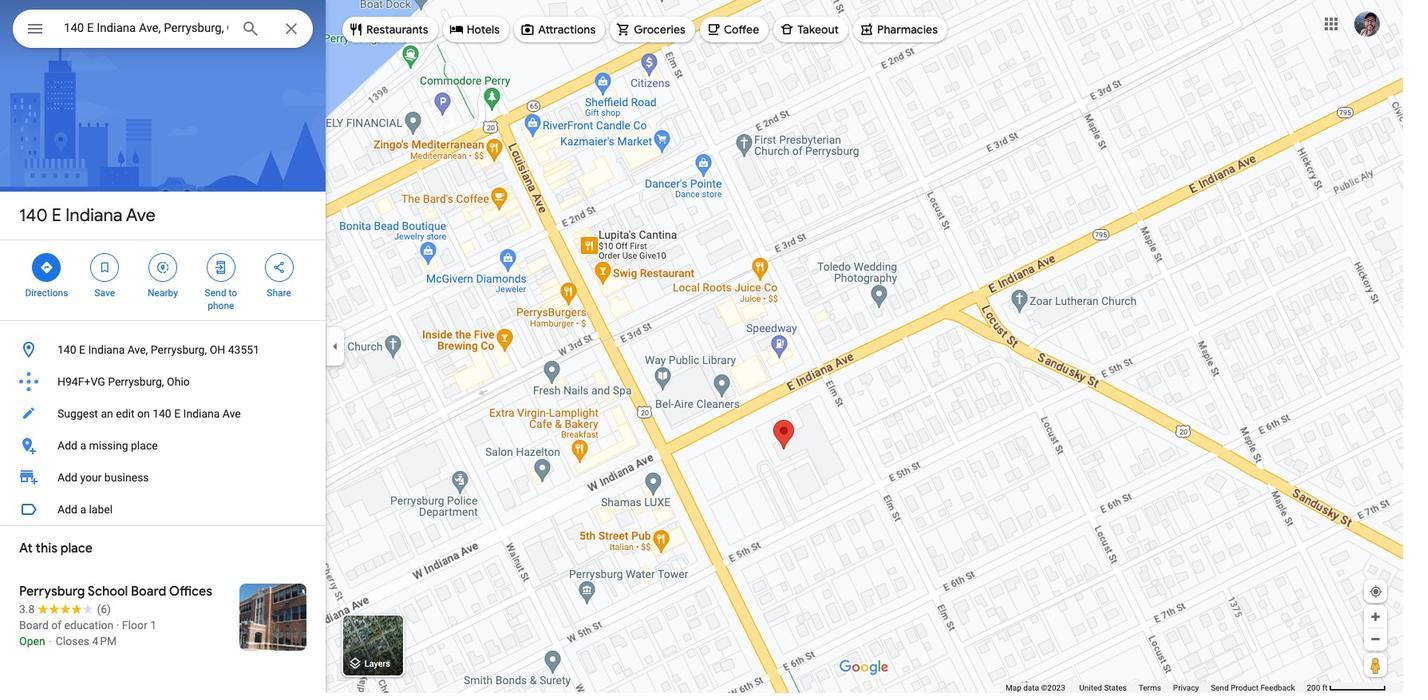Task type: locate. For each thing, give the bounding box(es) containing it.
perrysburg,
[[151, 343, 207, 356], [108, 375, 164, 388]]

ave up actions for 140 e indiana ave region
[[126, 204, 156, 227]]

0 horizontal spatial place
[[61, 541, 93, 557]]

None field
[[64, 18, 228, 38]]

a inside button
[[80, 439, 86, 452]]

add inside button
[[57, 503, 77, 516]]

coffee button
[[700, 10, 769, 49]]

add your business
[[57, 471, 149, 484]]


[[39, 259, 54, 276]]

1 horizontal spatial ave
[[223, 407, 241, 420]]

0 horizontal spatial e
[[52, 204, 61, 227]]

2 horizontal spatial 140
[[153, 407, 171, 420]]

1 vertical spatial perrysburg,
[[108, 375, 164, 388]]

2 vertical spatial 140
[[153, 407, 171, 420]]

h94f+vg perrysburg, ohio
[[57, 375, 190, 388]]

none field inside "140 e indiana ave, perrysburg, oh 43551" field
[[64, 18, 228, 38]]

2 vertical spatial e
[[174, 407, 181, 420]]

0 vertical spatial add
[[57, 439, 77, 452]]

floor
[[122, 619, 147, 632]]

directions
[[25, 287, 68, 299]]

indiana left ave,
[[88, 343, 125, 356]]

indiana up 
[[65, 204, 122, 227]]

add for add your business
[[57, 471, 77, 484]]

a left label
[[80, 503, 86, 516]]

attractions button
[[514, 10, 606, 49]]

states
[[1105, 684, 1127, 692]]

a
[[80, 439, 86, 452], [80, 503, 86, 516]]

attractions
[[538, 22, 596, 37]]

add a label
[[57, 503, 113, 516]]

collapse side panel image
[[327, 338, 344, 355]]

send for send to phone
[[205, 287, 226, 299]]

0 vertical spatial a
[[80, 439, 86, 452]]

save
[[95, 287, 115, 299]]

send up phone
[[205, 287, 226, 299]]

board inside board of education · floor 1 open ⋅ closes 4 pm
[[19, 619, 49, 632]]

send for send product feedback
[[1212, 684, 1229, 692]]

a for missing
[[80, 439, 86, 452]]

140 right on at the bottom of page
[[153, 407, 171, 420]]

0 vertical spatial place
[[131, 439, 158, 452]]

add down "suggest"
[[57, 439, 77, 452]]

on
[[137, 407, 150, 420]]

indiana down ohio
[[183, 407, 220, 420]]

board
[[131, 584, 166, 600], [19, 619, 49, 632]]

1 horizontal spatial 140
[[57, 343, 76, 356]]

2 vertical spatial add
[[57, 503, 77, 516]]

this
[[36, 541, 58, 557]]

place right this
[[61, 541, 93, 557]]

1 horizontal spatial send
[[1212, 684, 1229, 692]]

edit
[[116, 407, 135, 420]]

0 horizontal spatial board
[[19, 619, 49, 632]]

140 up h94f+vg on the bottom left of page
[[57, 343, 76, 356]]

2 vertical spatial indiana
[[183, 407, 220, 420]]

add
[[57, 439, 77, 452], [57, 471, 77, 484], [57, 503, 77, 516]]

140 E Indiana Ave, Perrysburg, OH 43551 field
[[13, 10, 313, 48]]

140 e indiana ave main content
[[0, 0, 326, 693]]

send left product
[[1212, 684, 1229, 692]]

actions for 140 e indiana ave region
[[0, 240, 326, 320]]

1 a from the top
[[80, 439, 86, 452]]

add for add a label
[[57, 503, 77, 516]]

0 vertical spatial e
[[52, 204, 61, 227]]

coffee
[[724, 22, 760, 37]]

business
[[104, 471, 149, 484]]

3.8
[[19, 603, 35, 616]]

e
[[52, 204, 61, 227], [79, 343, 85, 356], [174, 407, 181, 420]]

e down ohio
[[174, 407, 181, 420]]

0 horizontal spatial ave
[[126, 204, 156, 227]]

perrysburg, down ave,
[[108, 375, 164, 388]]

1 vertical spatial a
[[80, 503, 86, 516]]

0 vertical spatial 140
[[19, 204, 48, 227]]

suggest
[[57, 407, 98, 420]]

140
[[19, 204, 48, 227], [57, 343, 76, 356], [153, 407, 171, 420]]

1 add from the top
[[57, 439, 77, 452]]

add for add a missing place
[[57, 439, 77, 452]]

0 vertical spatial board
[[131, 584, 166, 600]]

200 ft
[[1308, 684, 1328, 692]]

suggest an edit on 140 e indiana ave button
[[0, 398, 326, 430]]

0 horizontal spatial send
[[205, 287, 226, 299]]

add left your
[[57, 471, 77, 484]]

0 vertical spatial send
[[205, 287, 226, 299]]

140 up 
[[19, 204, 48, 227]]

footer
[[1006, 683, 1308, 693]]

e for 140 e indiana ave
[[52, 204, 61, 227]]

send inside button
[[1212, 684, 1229, 692]]

0 horizontal spatial 140
[[19, 204, 48, 227]]

1 horizontal spatial board
[[131, 584, 166, 600]]

©2023
[[1042, 684, 1066, 692]]

perrysburg
[[19, 584, 85, 600]]

e up h94f+vg on the bottom left of page
[[79, 343, 85, 356]]

140 e indiana ave, perrysburg, oh 43551 button
[[0, 334, 326, 366]]

send product feedback
[[1212, 684, 1296, 692]]

add left label
[[57, 503, 77, 516]]

add inside button
[[57, 439, 77, 452]]

place
[[131, 439, 158, 452], [61, 541, 93, 557]]

3.8 stars 6 reviews image
[[19, 601, 111, 617]]

board of education · floor 1 open ⋅ closes 4 pm
[[19, 619, 157, 648]]

google maps element
[[0, 0, 1404, 693]]

⋅
[[48, 635, 53, 648]]

a left missing
[[80, 439, 86, 452]]

ave down 43551
[[223, 407, 241, 420]]

e for 140 e indiana ave, perrysburg, oh 43551
[[79, 343, 85, 356]]

1 vertical spatial board
[[19, 619, 49, 632]]


[[98, 259, 112, 276]]

phone
[[208, 300, 234, 311]]

2 a from the top
[[80, 503, 86, 516]]

2 add from the top
[[57, 471, 77, 484]]

1 vertical spatial 140
[[57, 343, 76, 356]]

0 vertical spatial indiana
[[65, 204, 122, 227]]

place down on at the bottom of page
[[131, 439, 158, 452]]

groceries
[[634, 22, 686, 37]]

1 vertical spatial send
[[1212, 684, 1229, 692]]

show your location image
[[1370, 585, 1384, 599]]

footer containing map data ©2023
[[1006, 683, 1308, 693]]

perrysburg, up ohio
[[151, 343, 207, 356]]

united
[[1080, 684, 1103, 692]]

send inside send to phone
[[205, 287, 226, 299]]

0 vertical spatial perrysburg,
[[151, 343, 207, 356]]

place inside add a missing place button
[[131, 439, 158, 452]]

e up 
[[52, 204, 61, 227]]

1 vertical spatial place
[[61, 541, 93, 557]]


[[26, 18, 45, 40]]

3 add from the top
[[57, 503, 77, 516]]

add a missing place
[[57, 439, 158, 452]]

board up 1
[[131, 584, 166, 600]]

restaurants
[[367, 22, 429, 37]]

1 vertical spatial indiana
[[88, 343, 125, 356]]

1 vertical spatial ave
[[223, 407, 241, 420]]

1
[[150, 619, 157, 632]]

1 vertical spatial add
[[57, 471, 77, 484]]

map
[[1006, 684, 1022, 692]]

1 vertical spatial e
[[79, 343, 85, 356]]

1 horizontal spatial place
[[131, 439, 158, 452]]

1 horizontal spatial e
[[79, 343, 85, 356]]

4 pm
[[92, 635, 117, 648]]

ave
[[126, 204, 156, 227], [223, 407, 241, 420]]

send
[[205, 287, 226, 299], [1212, 684, 1229, 692]]

zoom out image
[[1370, 633, 1382, 645]]

indiana
[[65, 204, 122, 227], [88, 343, 125, 356], [183, 407, 220, 420]]

board up open
[[19, 619, 49, 632]]

a inside button
[[80, 503, 86, 516]]



Task type: describe. For each thing, give the bounding box(es) containing it.
share
[[267, 287, 291, 299]]

at this place
[[19, 541, 93, 557]]

ave,
[[128, 343, 148, 356]]

at
[[19, 541, 33, 557]]

200 ft button
[[1308, 684, 1387, 692]]


[[272, 259, 286, 276]]

to
[[229, 287, 237, 299]]

43551
[[228, 343, 260, 356]]

pharmacies button
[[854, 10, 948, 49]]

hotels
[[467, 22, 500, 37]]

0 vertical spatial ave
[[126, 204, 156, 227]]

google account: cj baylor  
(christian.baylor@adept.ai) image
[[1355, 11, 1381, 36]]

h94f+vg perrysburg, ohio button
[[0, 366, 326, 398]]

education
[[64, 619, 114, 632]]

takeout button
[[774, 10, 849, 49]]

add your business link
[[0, 462, 326, 494]]

privacy
[[1174, 684, 1200, 692]]

show street view coverage image
[[1365, 653, 1388, 677]]

united states
[[1080, 684, 1127, 692]]

terms
[[1139, 684, 1162, 692]]

indiana for ave,
[[88, 343, 125, 356]]

2 horizontal spatial e
[[174, 407, 181, 420]]

closes
[[56, 635, 90, 648]]

open
[[19, 635, 45, 648]]

restaurants button
[[343, 10, 438, 49]]

label
[[89, 503, 113, 516]]

data
[[1024, 684, 1040, 692]]

ave inside button
[[223, 407, 241, 420]]

·
[[116, 619, 119, 632]]

groceries button
[[610, 10, 695, 49]]

of
[[51, 619, 62, 632]]

add a missing place button
[[0, 430, 326, 462]]

 button
[[13, 10, 57, 51]]

takeout
[[798, 22, 839, 37]]

send product feedback button
[[1212, 683, 1296, 693]]

add a label button
[[0, 494, 326, 525]]

send to phone
[[205, 287, 237, 311]]

140 e indiana ave, perrysburg, oh 43551
[[57, 343, 260, 356]]

ohio
[[167, 375, 190, 388]]

hotels button
[[443, 10, 510, 49]]

140 e indiana ave
[[19, 204, 156, 227]]

ft
[[1323, 684, 1328, 692]]

offices
[[169, 584, 212, 600]]

indiana for ave
[[65, 204, 122, 227]]

a for label
[[80, 503, 86, 516]]

140 for 140 e indiana ave
[[19, 204, 48, 227]]

perrysburg school board offices
[[19, 584, 212, 600]]

 search field
[[13, 10, 313, 51]]

200
[[1308, 684, 1321, 692]]

map data ©2023
[[1006, 684, 1068, 692]]

terms button
[[1139, 683, 1162, 693]]

missing
[[89, 439, 128, 452]]

footer inside google maps element
[[1006, 683, 1308, 693]]

140 for 140 e indiana ave, perrysburg, oh 43551
[[57, 343, 76, 356]]


[[156, 259, 170, 276]]

an
[[101, 407, 113, 420]]

product
[[1231, 684, 1259, 692]]

perrysburg, inside button
[[151, 343, 207, 356]]

suggest an edit on 140 e indiana ave
[[57, 407, 241, 420]]

perrysburg, inside 'button'
[[108, 375, 164, 388]]

nearby
[[148, 287, 178, 299]]

pharmacies
[[878, 22, 938, 37]]

your
[[80, 471, 102, 484]]

feedback
[[1261, 684, 1296, 692]]

layers
[[365, 659, 390, 669]]

zoom in image
[[1370, 611, 1382, 623]]

oh
[[210, 343, 225, 356]]

school
[[88, 584, 128, 600]]

privacy button
[[1174, 683, 1200, 693]]


[[214, 259, 228, 276]]

united states button
[[1080, 683, 1127, 693]]

h94f+vg
[[57, 375, 105, 388]]

(6)
[[97, 603, 111, 616]]



Task type: vqa. For each thing, say whether or not it's contained in the screenshot.
let
no



